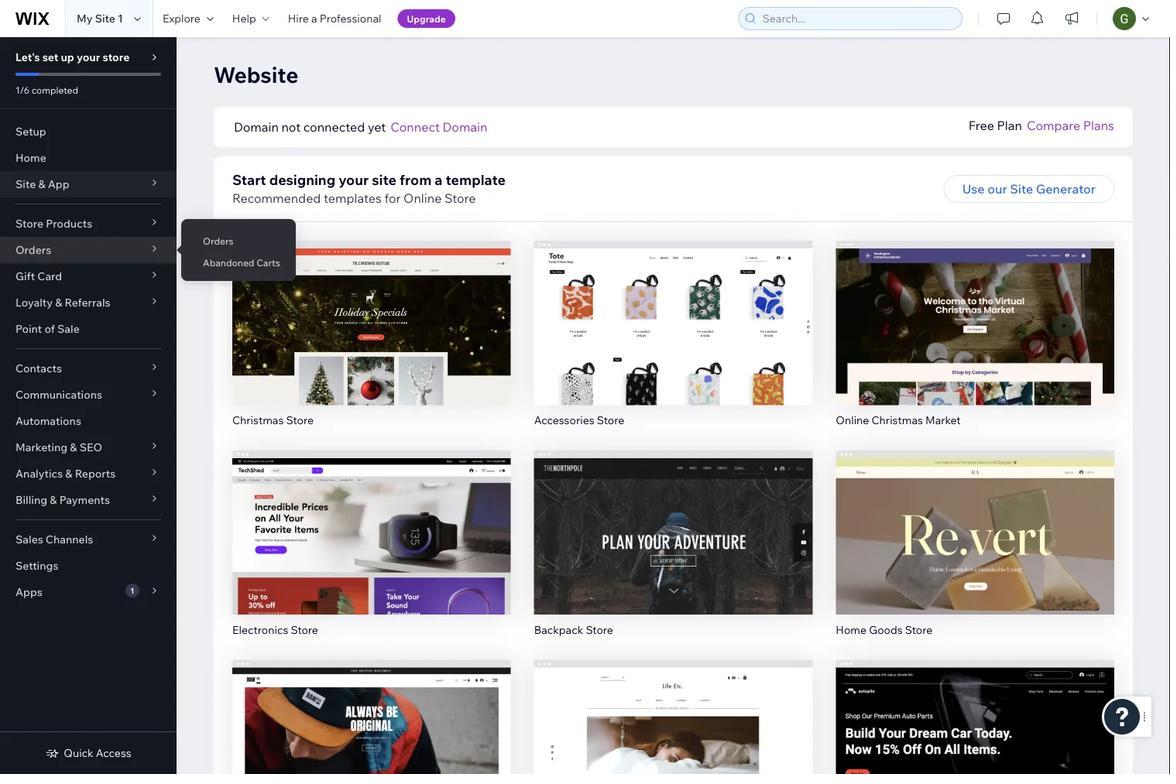 Task type: locate. For each thing, give the bounding box(es) containing it.
1 vertical spatial home
[[836, 623, 867, 637]]

0 horizontal spatial your
[[77, 50, 100, 64]]

home link
[[0, 145, 177, 171]]

settings link
[[0, 553, 177, 579]]

online
[[404, 190, 442, 206], [836, 413, 869, 427]]

0 horizontal spatial orders
[[15, 243, 51, 257]]

home for home
[[15, 151, 46, 165]]

1 horizontal spatial home
[[836, 623, 867, 637]]

0 horizontal spatial online
[[404, 190, 442, 206]]

your inside start designing your site from a template recommended templates for online store
[[339, 171, 369, 188]]

1 right "my" at the left top of page
[[118, 12, 123, 25]]

& for site
[[38, 177, 45, 191]]

edit button for online christmas market
[[943, 297, 1008, 325]]

analytics
[[15, 467, 63, 480]]

your up templates
[[339, 171, 369, 188]]

home goods store
[[836, 623, 933, 637]]

analytics & reports
[[15, 467, 116, 480]]

home
[[15, 151, 46, 165], [836, 623, 867, 637]]

& inside analytics & reports dropdown button
[[65, 467, 72, 480]]

domain
[[234, 119, 279, 135], [443, 119, 487, 135]]

view
[[357, 335, 386, 351], [961, 335, 989, 351], [357, 545, 386, 561], [659, 545, 688, 561], [961, 545, 989, 561], [357, 755, 386, 770], [659, 755, 688, 770], [961, 755, 989, 770]]

edit button
[[339, 297, 404, 325], [641, 297, 706, 325], [943, 297, 1008, 325], [339, 506, 404, 534], [641, 506, 706, 534], [943, 506, 1008, 534], [339, 716, 404, 744], [641, 716, 706, 744], [943, 716, 1008, 744]]

your inside 'sidebar' element
[[77, 50, 100, 64]]

carts
[[256, 257, 280, 268]]

orders up gift card
[[15, 243, 51, 257]]

explore
[[163, 12, 200, 25]]

& inside loyalty & referrals popup button
[[55, 296, 62, 309]]

home left goods
[[836, 623, 867, 637]]

orders for orders dropdown button
[[15, 243, 51, 257]]

edit
[[360, 303, 383, 318], [662, 303, 685, 318], [963, 303, 987, 318], [360, 513, 383, 528], [662, 513, 685, 528], [963, 513, 987, 528], [360, 722, 383, 738], [662, 722, 685, 738], [963, 722, 987, 738]]

electronics store
[[232, 623, 318, 637]]

free
[[968, 118, 994, 133]]

a right hire
[[311, 12, 317, 25]]

edit button for accessories store
[[641, 297, 706, 325]]

0 vertical spatial home
[[15, 151, 46, 165]]

Search... field
[[758, 8, 957, 29]]

a right from
[[435, 171, 443, 188]]

0 vertical spatial 1
[[118, 12, 123, 25]]

your
[[77, 50, 100, 64], [339, 171, 369, 188]]

marketing
[[15, 441, 68, 454]]

generator
[[1036, 181, 1096, 197]]

view button
[[339, 329, 405, 357], [942, 329, 1008, 357], [339, 539, 405, 567], [640, 539, 706, 567], [942, 539, 1008, 567], [339, 749, 405, 774], [640, 749, 706, 774], [942, 749, 1008, 774]]

domain right connect
[[443, 119, 487, 135]]

1 horizontal spatial your
[[339, 171, 369, 188]]

orders inside dropdown button
[[15, 243, 51, 257]]

0 vertical spatial online
[[404, 190, 442, 206]]

0 horizontal spatial home
[[15, 151, 46, 165]]

edit for christmas store
[[360, 303, 383, 318]]

templates
[[324, 190, 382, 206]]

& left app
[[38, 177, 45, 191]]

sales channels button
[[0, 527, 177, 553]]

use
[[962, 181, 985, 197]]

card
[[37, 269, 62, 283]]

free plan compare plans
[[968, 118, 1114, 133]]

payments
[[59, 493, 110, 507]]

gift card button
[[0, 263, 177, 290]]

edit for home goods store
[[963, 513, 987, 528]]

& right billing
[[50, 493, 57, 507]]

site inside button
[[1010, 181, 1033, 197]]

orders up abandoned
[[203, 235, 234, 247]]

apps
[[15, 585, 42, 599]]

site
[[95, 12, 115, 25], [15, 177, 36, 191], [1010, 181, 1033, 197]]

products
[[46, 217, 92, 230]]

& right loyalty
[[55, 296, 62, 309]]

abandoned
[[203, 257, 254, 268]]

1 horizontal spatial domain
[[443, 119, 487, 135]]

start designing your site from a template recommended templates for online store
[[232, 171, 506, 206]]

store inside start designing your site from a template recommended templates for online store
[[444, 190, 476, 206]]

& for billing
[[50, 493, 57, 507]]

use our site generator
[[962, 181, 1096, 197]]

0 vertical spatial your
[[77, 50, 100, 64]]

a
[[311, 12, 317, 25], [435, 171, 443, 188]]

& inside billing & payments popup button
[[50, 493, 57, 507]]

& inside site & app popup button
[[38, 177, 45, 191]]

yet
[[368, 119, 386, 135]]

abandoned carts
[[203, 257, 280, 268]]

1
[[118, 12, 123, 25], [130, 586, 134, 595]]

reports
[[75, 467, 116, 480]]

billing & payments
[[15, 493, 110, 507]]

contacts button
[[0, 355, 177, 382]]

access
[[96, 746, 131, 760]]

billing & payments button
[[0, 487, 177, 513]]

& left reports
[[65, 467, 72, 480]]

setup
[[15, 125, 46, 138]]

home down setup
[[15, 151, 46, 165]]

1 horizontal spatial online
[[836, 413, 869, 427]]

domain not connected yet connect domain
[[234, 119, 487, 135]]

your right up
[[77, 50, 100, 64]]

edit button for christmas store
[[339, 297, 404, 325]]

& inside "marketing & seo" dropdown button
[[70, 441, 77, 454]]

upgrade button
[[398, 9, 455, 28]]

site left app
[[15, 177, 36, 191]]

site inside popup button
[[15, 177, 36, 191]]

&
[[38, 177, 45, 191], [55, 296, 62, 309], [70, 441, 77, 454], [65, 467, 72, 480], [50, 493, 57, 507]]

quick access
[[64, 746, 131, 760]]

help button
[[223, 0, 279, 37]]

1 vertical spatial your
[[339, 171, 369, 188]]

1 christmas from the left
[[232, 413, 284, 427]]

1 down the settings link
[[130, 586, 134, 595]]

start
[[232, 171, 266, 188]]

edit button for backpack store
[[641, 506, 706, 534]]

settings
[[15, 559, 58, 573]]

seo
[[80, 441, 102, 454]]

site right our
[[1010, 181, 1033, 197]]

home inside 'link'
[[15, 151, 46, 165]]

0 horizontal spatial site
[[15, 177, 36, 191]]

orders button
[[0, 237, 177, 263]]

1 vertical spatial a
[[435, 171, 443, 188]]

point of sale
[[15, 322, 80, 336]]

1 horizontal spatial christmas
[[872, 413, 923, 427]]

site & app button
[[0, 171, 177, 197]]

electronics
[[232, 623, 288, 637]]

1 horizontal spatial 1
[[130, 586, 134, 595]]

online inside start designing your site from a template recommended templates for online store
[[404, 190, 442, 206]]

christmas
[[232, 413, 284, 427], [872, 413, 923, 427]]

0 horizontal spatial christmas
[[232, 413, 284, 427]]

1 horizontal spatial a
[[435, 171, 443, 188]]

help
[[232, 12, 256, 25]]

domain left not
[[234, 119, 279, 135]]

of
[[44, 322, 55, 336]]

1 vertical spatial 1
[[130, 586, 134, 595]]

2 horizontal spatial site
[[1010, 181, 1033, 197]]

0 horizontal spatial 1
[[118, 12, 123, 25]]

1 horizontal spatial orders
[[203, 235, 234, 247]]

loyalty & referrals button
[[0, 290, 177, 316]]

gift card
[[15, 269, 62, 283]]

0 vertical spatial a
[[311, 12, 317, 25]]

0 horizontal spatial domain
[[234, 119, 279, 135]]

0 horizontal spatial a
[[311, 12, 317, 25]]

professional
[[320, 12, 381, 25]]

connected
[[303, 119, 365, 135]]

site right "my" at the left top of page
[[95, 12, 115, 25]]

& left seo
[[70, 441, 77, 454]]



Task type: describe. For each thing, give the bounding box(es) containing it.
upgrade
[[407, 13, 446, 24]]

use our site generator button
[[944, 175, 1114, 203]]

let's
[[15, 50, 40, 64]]

1 vertical spatial online
[[836, 413, 869, 427]]

connect domain button
[[390, 118, 487, 136]]

point
[[15, 322, 42, 336]]

plan
[[997, 118, 1022, 133]]

store inside store products popup button
[[15, 217, 43, 230]]

my site 1
[[77, 12, 123, 25]]

not
[[281, 119, 301, 135]]

our
[[987, 181, 1007, 197]]

home for home goods store
[[836, 623, 867, 637]]

backpack store
[[534, 623, 613, 637]]

christmas store
[[232, 413, 314, 427]]

from
[[400, 171, 432, 188]]

automations link
[[0, 408, 177, 434]]

market
[[925, 413, 961, 427]]

edit button for electronics store
[[339, 506, 404, 534]]

edit for backpack store
[[662, 513, 685, 528]]

contacts
[[15, 362, 62, 375]]

backpack
[[534, 623, 583, 637]]

sidebar element
[[0, 37, 177, 774]]

referrals
[[65, 296, 110, 309]]

2 christmas from the left
[[872, 413, 923, 427]]

connect
[[390, 119, 440, 135]]

let's set up your store
[[15, 50, 130, 64]]

edit for electronics store
[[360, 513, 383, 528]]

accessories store
[[534, 413, 624, 427]]

site
[[372, 171, 396, 188]]

communications button
[[0, 382, 177, 408]]

setup link
[[0, 118, 177, 145]]

automations
[[15, 414, 81, 428]]

compare plans button
[[1027, 116, 1114, 135]]

abandoned carts link
[[181, 249, 296, 276]]

2 domain from the left
[[443, 119, 487, 135]]

site & app
[[15, 177, 69, 191]]

template
[[446, 171, 506, 188]]

a inside start designing your site from a template recommended templates for online store
[[435, 171, 443, 188]]

compare
[[1027, 118, 1080, 133]]

quick access button
[[45, 746, 131, 760]]

& for analytics
[[65, 467, 72, 480]]

designing
[[269, 171, 335, 188]]

billing
[[15, 493, 47, 507]]

up
[[61, 50, 74, 64]]

goods
[[869, 623, 903, 637]]

analytics & reports button
[[0, 461, 177, 487]]

orders link
[[181, 228, 296, 254]]

sales channels
[[15, 533, 93, 546]]

website
[[214, 61, 299, 88]]

recommended
[[232, 190, 321, 206]]

store products button
[[0, 211, 177, 237]]

hire
[[288, 12, 309, 25]]

1 inside 'sidebar' element
[[130, 586, 134, 595]]

accessories
[[534, 413, 594, 427]]

store
[[103, 50, 130, 64]]

channels
[[46, 533, 93, 546]]

completed
[[32, 84, 78, 96]]

communications
[[15, 388, 102, 402]]

my
[[77, 12, 93, 25]]

1 horizontal spatial site
[[95, 12, 115, 25]]

& for marketing
[[70, 441, 77, 454]]

marketing & seo
[[15, 441, 102, 454]]

1 domain from the left
[[234, 119, 279, 135]]

edit for online christmas market
[[963, 303, 987, 318]]

1/6
[[15, 84, 30, 96]]

quick
[[64, 746, 93, 760]]

sale
[[57, 322, 80, 336]]

online christmas market
[[836, 413, 961, 427]]

marketing & seo button
[[0, 434, 177, 461]]

& for loyalty
[[55, 296, 62, 309]]

edit button for home goods store
[[943, 506, 1008, 534]]

edit for accessories store
[[662, 303, 685, 318]]

1/6 completed
[[15, 84, 78, 96]]

loyalty
[[15, 296, 53, 309]]

loyalty & referrals
[[15, 296, 110, 309]]

plans
[[1083, 118, 1114, 133]]

app
[[48, 177, 69, 191]]

orders for "orders" link
[[203, 235, 234, 247]]

store products
[[15, 217, 92, 230]]

for
[[384, 190, 401, 206]]



Task type: vqa. For each thing, say whether or not it's contained in the screenshot.
general-section element
no



